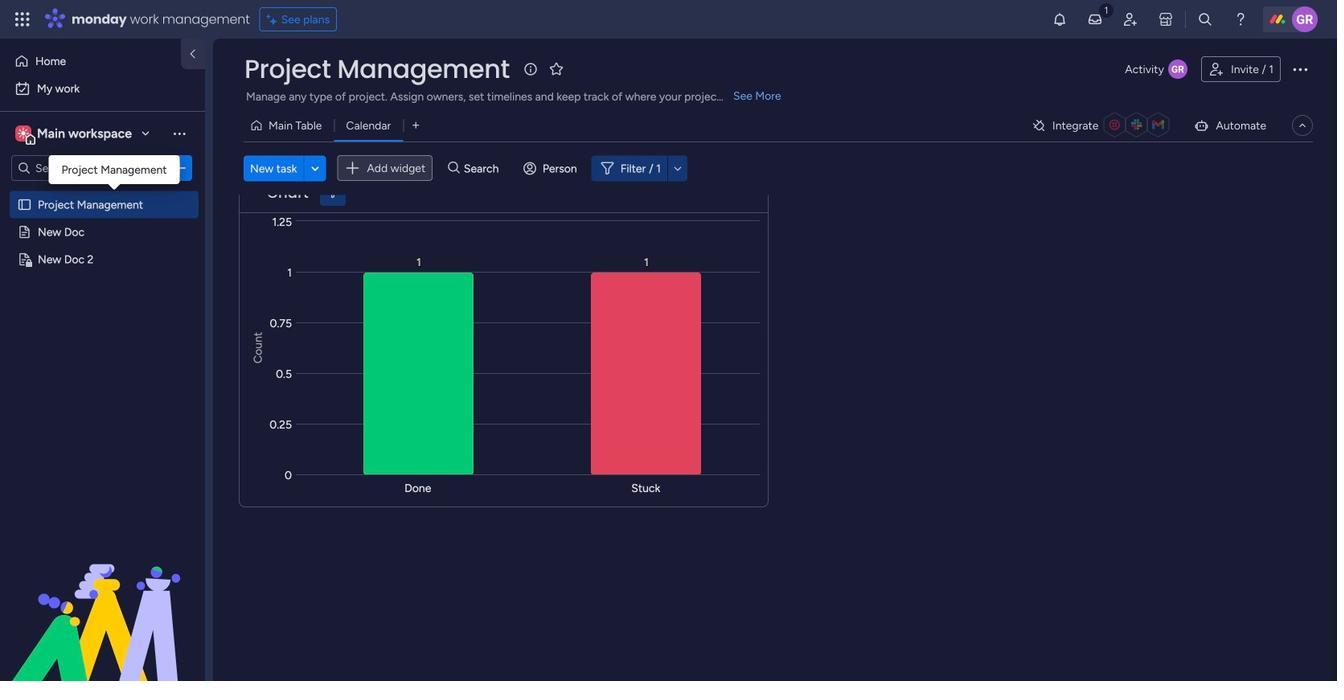 Task type: locate. For each thing, give the bounding box(es) containing it.
update feed image
[[1087, 11, 1103, 27]]

options image
[[1291, 60, 1310, 79], [171, 160, 187, 176]]

notifications image
[[1052, 11, 1068, 27]]

add to favorites image
[[548, 61, 564, 77]]

Search in workspace field
[[34, 159, 134, 177]]

1 vertical spatial public board image
[[17, 224, 32, 240]]

lottie animation element
[[0, 519, 205, 681]]

v2 search image
[[448, 159, 460, 177]]

lottie animation image
[[0, 519, 205, 681]]

arrow down image
[[668, 159, 688, 178]]

1 workspace image from the left
[[15, 125, 31, 142]]

2 public board image from the top
[[17, 224, 32, 240]]

1 horizontal spatial options image
[[1291, 60, 1310, 79]]

help image
[[1233, 11, 1249, 27]]

collapse board header image
[[1296, 119, 1309, 132]]

see plans image
[[267, 10, 281, 28]]

option
[[10, 48, 171, 74], [10, 76, 195, 101], [0, 190, 205, 193]]

workspace selection element
[[15, 124, 134, 145]]

options image down workspace options image
[[171, 160, 187, 176]]

monday marketplace image
[[1158, 11, 1174, 27]]

0 vertical spatial options image
[[1291, 60, 1310, 79]]

add view image
[[413, 120, 419, 131]]

options image down greg robinson icon
[[1291, 60, 1310, 79]]

public board image
[[17, 197, 32, 212], [17, 224, 32, 240]]

1 image
[[1099, 1, 1114, 19]]

list box
[[0, 188, 205, 490]]

dapulse drag handle 3 image
[[249, 187, 256, 199]]

Search field
[[460, 157, 508, 180]]

search everything image
[[1197, 11, 1214, 27]]

workspace image
[[15, 125, 31, 142], [18, 125, 29, 142]]

2 vertical spatial option
[[0, 190, 205, 193]]

0 horizontal spatial options image
[[171, 160, 187, 176]]

None field
[[240, 52, 514, 86], [263, 183, 313, 203], [240, 52, 514, 86], [263, 183, 313, 203]]

0 vertical spatial public board image
[[17, 197, 32, 212]]



Task type: describe. For each thing, give the bounding box(es) containing it.
show board description image
[[521, 61, 540, 77]]

1 public board image from the top
[[17, 197, 32, 212]]

workspace options image
[[171, 125, 187, 141]]

1 vertical spatial options image
[[171, 160, 187, 176]]

angle down image
[[311, 162, 319, 174]]

private board image
[[17, 252, 32, 267]]

1 vertical spatial option
[[10, 76, 195, 101]]

board activity image
[[1168, 60, 1188, 79]]

0 vertical spatial option
[[10, 48, 171, 74]]

invite members image
[[1123, 11, 1139, 27]]

greg robinson image
[[1292, 6, 1318, 32]]

2 workspace image from the left
[[18, 125, 29, 142]]

select product image
[[14, 11, 31, 27]]



Task type: vqa. For each thing, say whether or not it's contained in the screenshot.
is not assigned
no



